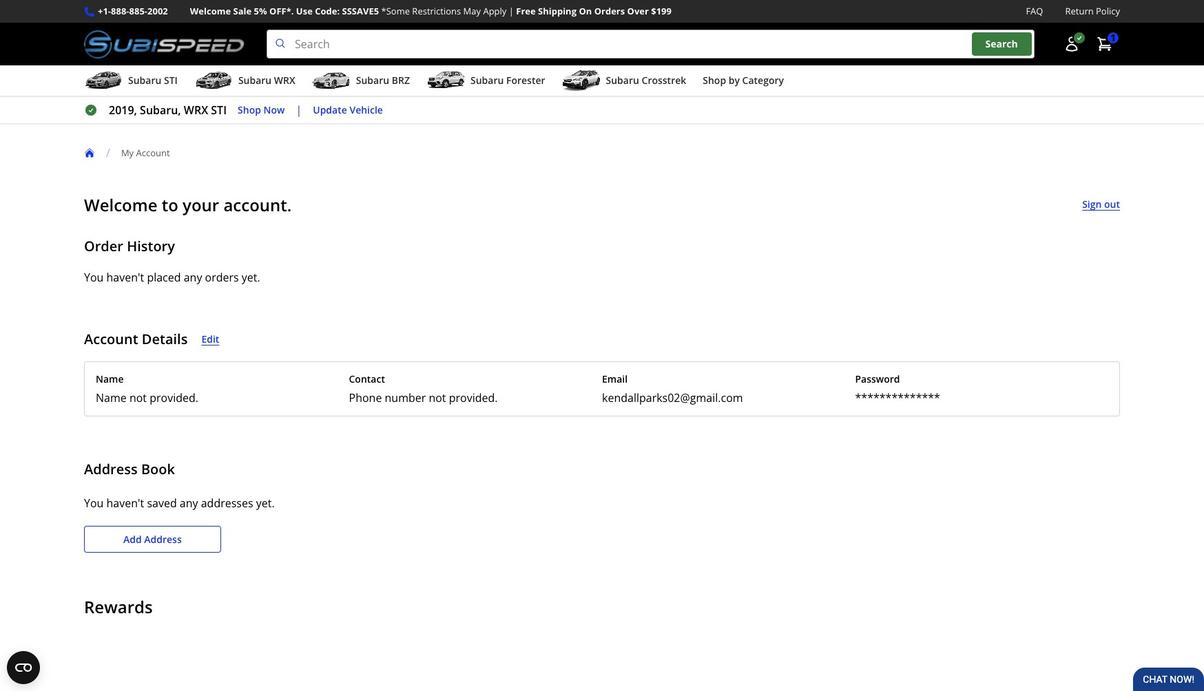 Task type: describe. For each thing, give the bounding box(es) containing it.
welcome to your account.
[[84, 194, 292, 216]]

2002
[[147, 5, 168, 17]]

you haven't placed any orders yet.
[[84, 270, 260, 285]]

update
[[313, 103, 347, 116]]

return
[[1065, 5, 1094, 17]]

2019, subaru, wrx sti
[[109, 103, 227, 118]]

free
[[516, 5, 536, 17]]

return policy
[[1065, 5, 1120, 17]]

welcome sale 5% off*. use code: sssave5 *some restrictions may apply | free shipping on orders over $199
[[190, 5, 672, 17]]

my account link
[[121, 146, 181, 159]]

search button
[[972, 33, 1032, 56]]

search
[[986, 37, 1018, 51]]

faq link
[[1026, 4, 1043, 19]]

sign
[[1082, 198, 1102, 211]]

/
[[106, 145, 110, 161]]

any for placed
[[184, 270, 202, 285]]

$199
[[651, 5, 672, 17]]

+1-888-885-2002
[[98, 5, 168, 17]]

add address link
[[84, 526, 221, 553]]

history
[[127, 237, 175, 256]]

orders
[[594, 5, 625, 17]]

shop now
[[238, 103, 285, 116]]

sign out
[[1082, 198, 1120, 211]]

1 horizontal spatial sti
[[211, 103, 227, 118]]

details
[[142, 330, 188, 349]]

subaru crosstrek
[[606, 74, 686, 87]]

subaru,
[[140, 103, 181, 118]]

to
[[162, 194, 178, 216]]

crosstrek
[[642, 74, 686, 87]]

subaru for subaru sti
[[128, 74, 161, 87]]

shipping
[[538, 5, 577, 17]]

my account
[[121, 146, 170, 159]]

name name not provided.
[[96, 373, 198, 406]]

a subaru forester thumbnail image image
[[426, 70, 465, 91]]

orders
[[205, 270, 239, 285]]

book
[[141, 460, 175, 479]]

email kendallparks02@gmail.com
[[602, 373, 743, 406]]

edit
[[201, 333, 219, 346]]

any for saved
[[180, 496, 198, 511]]

1 vertical spatial address
[[144, 533, 182, 546]]

yet. for you haven't saved any addresses yet.
[[256, 496, 275, 511]]

sssave5
[[342, 5, 379, 17]]

now
[[264, 103, 285, 116]]

by
[[729, 74, 740, 87]]

subispeed logo image
[[84, 30, 245, 59]]

apply
[[483, 5, 507, 17]]

0 horizontal spatial address
[[84, 460, 138, 479]]

subaru forester
[[471, 74, 545, 87]]

885-
[[129, 5, 147, 17]]

1
[[1111, 31, 1116, 44]]

vehicle
[[350, 103, 383, 116]]

kendallparks02@gmail.com
[[602, 390, 743, 406]]

1 button
[[1090, 30, 1120, 58]]

number
[[385, 390, 426, 406]]

a subaru sti thumbnail image image
[[84, 70, 123, 91]]

subaru for subaru brz
[[356, 74, 389, 87]]

subaru brz
[[356, 74, 410, 87]]

you for you haven't placed any orders yet.
[[84, 270, 104, 285]]

sign out button
[[1082, 197, 1120, 213]]

yet. for you haven't placed any orders yet.
[[242, 270, 260, 285]]

haven't for placed
[[106, 270, 144, 285]]

out
[[1104, 198, 1120, 211]]

not inside name name not provided.
[[129, 390, 147, 406]]

sti inside dropdown button
[[164, 74, 178, 87]]

a subaru wrx thumbnail image image
[[194, 70, 233, 91]]

order history
[[84, 237, 175, 256]]

subaru brz button
[[312, 68, 410, 96]]

2 name from the top
[[96, 390, 127, 406]]

update vehicle
[[313, 103, 383, 116]]

shop by category button
[[703, 68, 784, 96]]

you haven't saved any addresses yet.
[[84, 496, 275, 511]]

subaru forester button
[[426, 68, 545, 96]]

1 name from the top
[[96, 373, 124, 386]]

subaru wrx button
[[194, 68, 295, 96]]

code:
[[315, 5, 340, 17]]

edit link
[[201, 331, 219, 347]]

use
[[296, 5, 313, 17]]

you for you haven't saved any addresses yet.
[[84, 496, 104, 511]]

add address
[[123, 533, 182, 546]]

provided. inside name name not provided.
[[150, 390, 198, 406]]



Task type: locate. For each thing, give the bounding box(es) containing it.
1 you from the top
[[84, 270, 104, 285]]

0 vertical spatial address
[[84, 460, 138, 479]]

haven't for saved
[[106, 496, 144, 511]]

provided. down details
[[150, 390, 198, 406]]

update vehicle button
[[313, 102, 383, 118]]

2 subaru from the left
[[238, 74, 272, 87]]

0 vertical spatial account
[[136, 146, 170, 159]]

home image
[[84, 148, 95, 159]]

wrx inside dropdown button
[[274, 74, 295, 87]]

forester
[[506, 74, 545, 87]]

shop inside dropdown button
[[703, 74, 726, 87]]

subaru for subaru forester
[[471, 74, 504, 87]]

1 horizontal spatial provided.
[[449, 390, 498, 406]]

subaru
[[128, 74, 161, 87], [238, 74, 272, 87], [356, 74, 389, 87], [471, 74, 504, 87], [606, 74, 639, 87]]

0 vertical spatial haven't
[[106, 270, 144, 285]]

you
[[84, 270, 104, 285], [84, 496, 104, 511]]

wrx down a subaru wrx thumbnail image
[[184, 103, 208, 118]]

yet.
[[242, 270, 260, 285], [256, 496, 275, 511]]

address book
[[84, 460, 175, 479]]

subaru sti
[[128, 74, 178, 87]]

subaru left the brz
[[356, 74, 389, 87]]

subaru sti button
[[84, 68, 178, 96]]

address left book
[[84, 460, 138, 479]]

sti down a subaru wrx thumbnail image
[[211, 103, 227, 118]]

shop left now
[[238, 103, 261, 116]]

subaru left crosstrek
[[606, 74, 639, 87]]

shop left by
[[703, 74, 726, 87]]

wrx up now
[[274, 74, 295, 87]]

0 horizontal spatial welcome
[[84, 194, 157, 216]]

0 vertical spatial any
[[184, 270, 202, 285]]

1 horizontal spatial wrx
[[274, 74, 295, 87]]

1 not from the left
[[129, 390, 147, 406]]

1 vertical spatial shop
[[238, 103, 261, 116]]

saved
[[147, 496, 177, 511]]

5%
[[254, 5, 267, 17]]

1 vertical spatial wrx
[[184, 103, 208, 118]]

|
[[509, 5, 514, 17], [296, 103, 302, 118]]

account
[[136, 146, 170, 159], [84, 330, 138, 349]]

5 subaru from the left
[[606, 74, 639, 87]]

subaru up the shop now
[[238, 74, 272, 87]]

0 vertical spatial wrx
[[274, 74, 295, 87]]

any right 'saved'
[[180, 496, 198, 511]]

1 vertical spatial sti
[[211, 103, 227, 118]]

1 vertical spatial welcome
[[84, 194, 157, 216]]

subaru for subaru crosstrek
[[606, 74, 639, 87]]

policy
[[1096, 5, 1120, 17]]

1 vertical spatial |
[[296, 103, 302, 118]]

contact
[[349, 373, 385, 386]]

email
[[602, 373, 628, 386]]

0 horizontal spatial sti
[[164, 74, 178, 87]]

0 vertical spatial yet.
[[242, 270, 260, 285]]

1 horizontal spatial |
[[509, 5, 514, 17]]

0 vertical spatial you
[[84, 270, 104, 285]]

you down order on the left
[[84, 270, 104, 285]]

off*.
[[269, 5, 294, 17]]

sti up 2019, subaru, wrx sti
[[164, 74, 178, 87]]

button image
[[1064, 36, 1080, 52]]

your
[[183, 194, 219, 216]]

*some
[[381, 5, 410, 17]]

password
[[855, 373, 900, 386]]

account left details
[[84, 330, 138, 349]]

subaru crosstrek button
[[562, 68, 686, 96]]

address
[[84, 460, 138, 479], [144, 533, 182, 546]]

provided. right the number
[[449, 390, 498, 406]]

yet. right addresses
[[256, 496, 275, 511]]

0 horizontal spatial |
[[296, 103, 302, 118]]

1 horizontal spatial not
[[429, 390, 446, 406]]

1 subaru from the left
[[128, 74, 161, 87]]

shop for shop by category
[[703, 74, 726, 87]]

welcome for welcome sale 5% off*. use code: sssave5 *some restrictions may apply | free shipping on orders over $199
[[190, 5, 231, 17]]

contact phone number not provided.
[[349, 373, 498, 406]]

on
[[579, 5, 592, 17]]

yet. right orders
[[242, 270, 260, 285]]

subaru wrx
[[238, 74, 295, 87]]

may
[[463, 5, 481, 17]]

phone
[[349, 390, 382, 406]]

a subaru brz thumbnail image image
[[312, 70, 351, 91]]

placed
[[147, 270, 181, 285]]

0 vertical spatial |
[[509, 5, 514, 17]]

order
[[84, 237, 123, 256]]

2 haven't from the top
[[106, 496, 144, 511]]

haven't down order history
[[106, 270, 144, 285]]

0 vertical spatial name
[[96, 373, 124, 386]]

category
[[742, 74, 784, 87]]

shop for shop now
[[238, 103, 261, 116]]

0 horizontal spatial provided.
[[150, 390, 198, 406]]

1 vertical spatial account
[[84, 330, 138, 349]]

not down "account details"
[[129, 390, 147, 406]]

addresses
[[201, 496, 253, 511]]

provided.
[[150, 390, 198, 406], [449, 390, 498, 406]]

address right add
[[144, 533, 182, 546]]

not inside contact phone number not provided.
[[429, 390, 446, 406]]

not right the number
[[429, 390, 446, 406]]

password **************
[[855, 373, 940, 406]]

0 vertical spatial sti
[[164, 74, 178, 87]]

1 horizontal spatial address
[[144, 533, 182, 546]]

2 provided. from the left
[[449, 390, 498, 406]]

1 vertical spatial any
[[180, 496, 198, 511]]

2019,
[[109, 103, 137, 118]]

| left free
[[509, 5, 514, 17]]

1 vertical spatial you
[[84, 496, 104, 511]]

1 haven't from the top
[[106, 270, 144, 285]]

2 you from the top
[[84, 496, 104, 511]]

sale
[[233, 5, 252, 17]]

account details
[[84, 330, 188, 349]]

subaru up subaru,
[[128, 74, 161, 87]]

welcome left sale
[[190, 5, 231, 17]]

account right my
[[136, 146, 170, 159]]

faq
[[1026, 5, 1043, 17]]

welcome
[[190, 5, 231, 17], [84, 194, 157, 216]]

1 vertical spatial haven't
[[106, 496, 144, 511]]

welcome for welcome to your account.
[[84, 194, 157, 216]]

888-
[[111, 5, 129, 17]]

provided. inside contact phone number not provided.
[[449, 390, 498, 406]]

+1-888-885-2002 link
[[98, 4, 168, 19]]

shop now link
[[238, 102, 285, 118]]

+1-
[[98, 5, 111, 17]]

4 subaru from the left
[[471, 74, 504, 87]]

account.
[[223, 194, 292, 216]]

my
[[121, 146, 134, 159]]

shop
[[703, 74, 726, 87], [238, 103, 261, 116]]

search input field
[[267, 30, 1035, 59]]

open widget image
[[7, 652, 40, 685]]

brz
[[392, 74, 410, 87]]

wrx
[[274, 74, 295, 87], [184, 103, 208, 118]]

0 horizontal spatial wrx
[[184, 103, 208, 118]]

subaru for subaru wrx
[[238, 74, 272, 87]]

| right now
[[296, 103, 302, 118]]

1 provided. from the left
[[150, 390, 198, 406]]

0 horizontal spatial not
[[129, 390, 147, 406]]

return policy link
[[1065, 4, 1120, 19]]

rewards
[[84, 596, 153, 619]]

0 vertical spatial welcome
[[190, 5, 231, 17]]

a subaru crosstrek thumbnail image image
[[562, 70, 600, 91]]

1 horizontal spatial shop
[[703, 74, 726, 87]]

0 vertical spatial shop
[[703, 74, 726, 87]]

any
[[184, 270, 202, 285], [180, 496, 198, 511]]

3 subaru from the left
[[356, 74, 389, 87]]

1 vertical spatial name
[[96, 390, 127, 406]]

not
[[129, 390, 147, 406], [429, 390, 446, 406]]

**************
[[855, 390, 940, 406]]

you down address book
[[84, 496, 104, 511]]

0 horizontal spatial shop
[[238, 103, 261, 116]]

over
[[627, 5, 649, 17]]

any left orders
[[184, 270, 202, 285]]

shop by category
[[703, 74, 784, 87]]

haven't down address book
[[106, 496, 144, 511]]

1 horizontal spatial welcome
[[190, 5, 231, 17]]

add
[[123, 533, 142, 546]]

restrictions
[[412, 5, 461, 17]]

1 vertical spatial yet.
[[256, 496, 275, 511]]

name
[[96, 373, 124, 386], [96, 390, 127, 406]]

welcome up order history
[[84, 194, 157, 216]]

subaru left forester
[[471, 74, 504, 87]]

2 not from the left
[[429, 390, 446, 406]]



Task type: vqa. For each thing, say whether or not it's contained in the screenshot.
the topmost "yet."
yes



